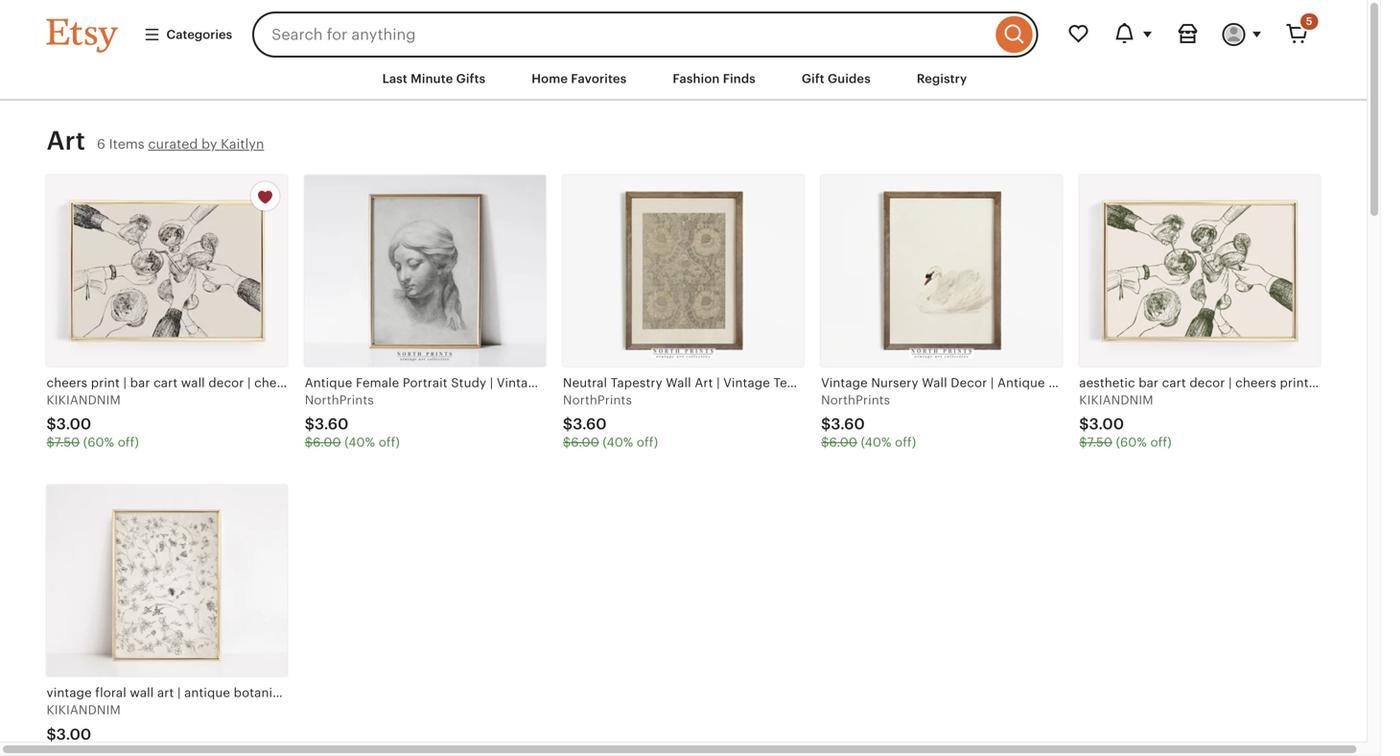 Task type: describe. For each thing, give the bounding box(es) containing it.
favorites
[[571, 71, 627, 86]]

off) for neutral tapestry wall art | vintage textile printable | north prints | eclectic art download | 4-153 'image'
[[637, 435, 658, 450]]

categories banner
[[12, 0, 1355, 58]]

registry link
[[903, 61, 982, 96]]

(60% for aesthetic bar cart decor | cheers print | dark green wall art | horizontal bar cart print | cocktail art print | kikiandnim | digital print image
[[1117, 435, 1148, 450]]

gift
[[802, 71, 825, 86]]

last minute gifts link
[[368, 61, 500, 96]]

kikiandnim for cheers print | bar cart wall decor | cheers sign | cheers printable wall art | bar cart accessories | bar cart art | digital download image
[[47, 393, 121, 407]]

6.00 for vintage nursery wall decor | antique swan watercolor print | digital printable | 708 image
[[830, 435, 858, 450]]

registry
[[917, 71, 968, 86]]

last minute gifts
[[382, 71, 486, 86]]

Search for anything text field
[[252, 12, 992, 58]]

neutral tapestry wall art | vintage textile printable | north prints | eclectic art download | 4-153 image
[[563, 175, 804, 366]]

3.00 for cheers print | bar cart wall decor | cheers sign | cheers printable wall art | bar cart accessories | bar cart art | digital download image
[[56, 416, 91, 433]]

last
[[382, 71, 408, 86]]

categories
[[166, 27, 232, 42]]

off) for antique female portrait study | vintage sketch art | drawing of a woman printable | 974 image
[[379, 435, 400, 450]]

kikiandnim for aesthetic bar cart decor | cheers print | dark green wall art | horizontal bar cart print | cocktail art print | kikiandnim | digital print image
[[1080, 393, 1154, 407]]

fashion
[[673, 71, 720, 86]]

home favorites link
[[517, 61, 641, 96]]

northprints for antique female portrait study | vintage sketch art | drawing of a woman printable | 974 image
[[305, 393, 374, 407]]

curated
[[148, 136, 198, 152]]

northprints $ 3.60 $ 6.00 (40% off) for neutral tapestry wall art | vintage textile printable | north prints | eclectic art download | 4-153 'image'
[[563, 393, 658, 450]]

minute
[[411, 71, 453, 86]]

(40% for antique female portrait study | vintage sketch art | drawing of a woman printable | 974 image
[[345, 435, 375, 450]]

categories button
[[129, 17, 247, 52]]

3.00 for aesthetic bar cart decor | cheers print | dark green wall art | horizontal bar cart print | cocktail art print | kikiandnim | digital print image
[[1090, 416, 1125, 433]]

(40% for neutral tapestry wall art | vintage textile printable | north prints | eclectic art download | 4-153 'image'
[[603, 435, 634, 450]]

off) for vintage nursery wall decor | antique swan watercolor print | digital printable | 708 image
[[895, 435, 917, 450]]

off) for aesthetic bar cart decor | cheers print | dark green wall art | horizontal bar cart print | cocktail art print | kikiandnim | digital print image
[[1151, 435, 1172, 450]]

home
[[532, 71, 568, 86]]

northprints for neutral tapestry wall art | vintage textile printable | north prints | eclectic art download | 4-153 'image'
[[563, 393, 632, 407]]

3.60 for vintage nursery wall decor | antique swan watercolor print | digital printable | 708 image
[[831, 416, 865, 433]]

curated by kaitlyn link
[[148, 136, 264, 152]]

$ inside kikiandnim $ 3.00
[[47, 726, 56, 743]]

guides
[[828, 71, 871, 86]]

by
[[202, 136, 217, 152]]

fashion finds link
[[659, 61, 770, 96]]

5
[[1307, 15, 1313, 27]]



Task type: vqa. For each thing, say whether or not it's contained in the screenshot.
the reviews
no



Task type: locate. For each thing, give the bounding box(es) containing it.
7.50 for aesthetic bar cart decor | cheers print | dark green wall art | horizontal bar cart print | cocktail art print | kikiandnim | digital print image
[[1088, 435, 1113, 450]]

northprints $ 3.60 $ 6.00 (40% off) for antique female portrait study | vintage sketch art | drawing of a woman printable | 974 image
[[305, 393, 400, 450]]

kikiandnim $ 3.00 $ 7.50 (60% off) for aesthetic bar cart decor | cheers print | dark green wall art | horizontal bar cart print | cocktail art print | kikiandnim | digital print image
[[1080, 393, 1172, 450]]

2 (60% from the left
[[1117, 435, 1148, 450]]

0 horizontal spatial 3.60
[[315, 416, 349, 433]]

5 link
[[1275, 12, 1321, 58]]

2 6.00 from the left
[[571, 435, 600, 450]]

kikiandnim for vintage floral wall art | antique botanical print | light academia wall art | cottagecore print | antique art | kikiandnim | printable art image
[[47, 703, 121, 717]]

1 northprints from the left
[[305, 393, 374, 407]]

1 7.50 from the left
[[54, 435, 80, 450]]

off)
[[118, 435, 139, 450], [379, 435, 400, 450], [637, 435, 658, 450], [895, 435, 917, 450], [1151, 435, 1172, 450]]

menu bar containing last minute gifts
[[12, 58, 1355, 101]]

gift guides link
[[788, 61, 886, 96]]

1 kikiandnim $ 3.00 $ 7.50 (60% off) from the left
[[47, 393, 139, 450]]

northprints for vintage nursery wall decor | antique swan watercolor print | digital printable | 708 image
[[821, 393, 891, 407]]

3.00 inside kikiandnim $ 3.00
[[56, 726, 91, 743]]

vintage floral wall art | antique botanical print | light academia wall art | cottagecore print | antique art | kikiandnim | printable art image
[[47, 485, 288, 676]]

vintage nursery wall decor | antique swan watercolor print | digital printable | 708 image
[[821, 175, 1063, 366]]

0 horizontal spatial (40%
[[345, 435, 375, 450]]

1 horizontal spatial kikiandnim $ 3.00 $ 7.50 (60% off)
[[1080, 393, 1172, 450]]

6.00
[[313, 435, 341, 450], [571, 435, 600, 450], [830, 435, 858, 450]]

3 (40% from the left
[[861, 435, 892, 450]]

kaitlyn
[[221, 136, 264, 152]]

2 northprints $ 3.60 $ 6.00 (40% off) from the left
[[563, 393, 658, 450]]

2 horizontal spatial 6.00
[[830, 435, 858, 450]]

1 horizontal spatial northprints $ 3.60 $ 6.00 (40% off)
[[563, 393, 658, 450]]

kikiandnim $ 3.00 $ 7.50 (60% off)
[[47, 393, 139, 450], [1080, 393, 1172, 450]]

aesthetic bar cart decor | cheers print | dark green wall art | horizontal bar cart print | cocktail art print | kikiandnim | digital print image
[[1080, 175, 1321, 366]]

kikiandnim $ 3.00 $ 7.50 (60% off) for cheers print | bar cart wall decor | cheers sign | cheers printable wall art | bar cart accessories | bar cart art | digital download image
[[47, 393, 139, 450]]

1 horizontal spatial (60%
[[1117, 435, 1148, 450]]

1 (40% from the left
[[345, 435, 375, 450]]

0 horizontal spatial northprints
[[305, 393, 374, 407]]

2 7.50 from the left
[[1088, 435, 1113, 450]]

4 off) from the left
[[895, 435, 917, 450]]

1 off) from the left
[[118, 435, 139, 450]]

6.00 for neutral tapestry wall art | vintage textile printable | north prints | eclectic art download | 4-153 'image'
[[571, 435, 600, 450]]

2 3.60 from the left
[[573, 416, 607, 433]]

1 (60% from the left
[[83, 435, 114, 450]]

(40% for vintage nursery wall decor | antique swan watercolor print | digital printable | 708 image
[[861, 435, 892, 450]]

3 6.00 from the left
[[830, 435, 858, 450]]

2 northprints from the left
[[563, 393, 632, 407]]

2 off) from the left
[[379, 435, 400, 450]]

northprints
[[305, 393, 374, 407], [563, 393, 632, 407], [821, 393, 891, 407]]

finds
[[723, 71, 756, 86]]

3.60 for neutral tapestry wall art | vintage textile printable | north prints | eclectic art download | 4-153 'image'
[[573, 416, 607, 433]]

art
[[47, 126, 85, 156]]

menu bar
[[12, 58, 1355, 101]]

3 off) from the left
[[637, 435, 658, 450]]

fashion finds
[[673, 71, 756, 86]]

items
[[109, 136, 145, 152]]

1 horizontal spatial (40%
[[603, 435, 634, 450]]

1 3.60 from the left
[[315, 416, 349, 433]]

1 horizontal spatial 7.50
[[1088, 435, 1113, 450]]

gift guides
[[802, 71, 871, 86]]

3.00
[[56, 416, 91, 433], [1090, 416, 1125, 433], [56, 726, 91, 743]]

3 northprints from the left
[[821, 393, 891, 407]]

3 3.60 from the left
[[831, 416, 865, 433]]

$
[[47, 416, 56, 433], [305, 416, 315, 433], [563, 416, 573, 433], [821, 416, 831, 433], [1080, 416, 1090, 433], [47, 435, 54, 450], [305, 435, 313, 450], [563, 435, 571, 450], [821, 435, 830, 450], [1080, 435, 1088, 450], [47, 726, 56, 743]]

kikiandnim $ 3.00
[[47, 703, 121, 743]]

(40%
[[345, 435, 375, 450], [603, 435, 634, 450], [861, 435, 892, 450]]

7.50
[[54, 435, 80, 450], [1088, 435, 1113, 450]]

0 horizontal spatial 6.00
[[313, 435, 341, 450]]

2 horizontal spatial northprints
[[821, 393, 891, 407]]

3.60
[[315, 416, 349, 433], [573, 416, 607, 433], [831, 416, 865, 433]]

2 kikiandnim $ 3.00 $ 7.50 (60% off) from the left
[[1080, 393, 1172, 450]]

northprints $ 3.60 $ 6.00 (40% off) for vintage nursery wall decor | antique swan watercolor print | digital printable | 708 image
[[821, 393, 917, 450]]

antique female portrait study | vintage sketch art | drawing of a woman printable | 974 image
[[305, 175, 546, 366]]

0 horizontal spatial northprints $ 3.60 $ 6.00 (40% off)
[[305, 393, 400, 450]]

1 northprints $ 3.60 $ 6.00 (40% off) from the left
[[305, 393, 400, 450]]

1 horizontal spatial northprints
[[563, 393, 632, 407]]

1 horizontal spatial 6.00
[[571, 435, 600, 450]]

3.00 for vintage floral wall art | antique botanical print | light academia wall art | cottagecore print | antique art | kikiandnim | printable art image
[[56, 726, 91, 743]]

None search field
[[252, 12, 1039, 58]]

off) for cheers print | bar cart wall decor | cheers sign | cheers printable wall art | bar cart accessories | bar cart art | digital download image
[[118, 435, 139, 450]]

(60%
[[83, 435, 114, 450], [1117, 435, 1148, 450]]

0 horizontal spatial kikiandnim $ 3.00 $ 7.50 (60% off)
[[47, 393, 139, 450]]

0 horizontal spatial (60%
[[83, 435, 114, 450]]

cheers print | bar cart wall decor | cheers sign | cheers printable wall art | bar cart accessories | bar cart art | digital download image
[[47, 175, 288, 366]]

6
[[97, 136, 105, 152]]

northprints $ 3.60 $ 6.00 (40% off)
[[305, 393, 400, 450], [563, 393, 658, 450], [821, 393, 917, 450]]

6.00 for antique female portrait study | vintage sketch art | drawing of a woman printable | 974 image
[[313, 435, 341, 450]]

1 6.00 from the left
[[313, 435, 341, 450]]

7.50 for cheers print | bar cart wall decor | cheers sign | cheers printable wall art | bar cart accessories | bar cart art | digital download image
[[54, 435, 80, 450]]

2 horizontal spatial (40%
[[861, 435, 892, 450]]

home favorites
[[532, 71, 627, 86]]

0 horizontal spatial 7.50
[[54, 435, 80, 450]]

3 northprints $ 3.60 $ 6.00 (40% off) from the left
[[821, 393, 917, 450]]

none search field inside categories banner
[[252, 12, 1039, 58]]

5 off) from the left
[[1151, 435, 1172, 450]]

3.60 for antique female portrait study | vintage sketch art | drawing of a woman printable | 974 image
[[315, 416, 349, 433]]

gifts
[[456, 71, 486, 86]]

6 items curated by kaitlyn
[[97, 136, 264, 152]]

kikiandnim
[[47, 393, 121, 407], [1080, 393, 1154, 407], [47, 703, 121, 717]]

2 horizontal spatial northprints $ 3.60 $ 6.00 (40% off)
[[821, 393, 917, 450]]

2 (40% from the left
[[603, 435, 634, 450]]

1 horizontal spatial 3.60
[[573, 416, 607, 433]]

(60% for cheers print | bar cart wall decor | cheers sign | cheers printable wall art | bar cart accessories | bar cart art | digital download image
[[83, 435, 114, 450]]

2 horizontal spatial 3.60
[[831, 416, 865, 433]]



